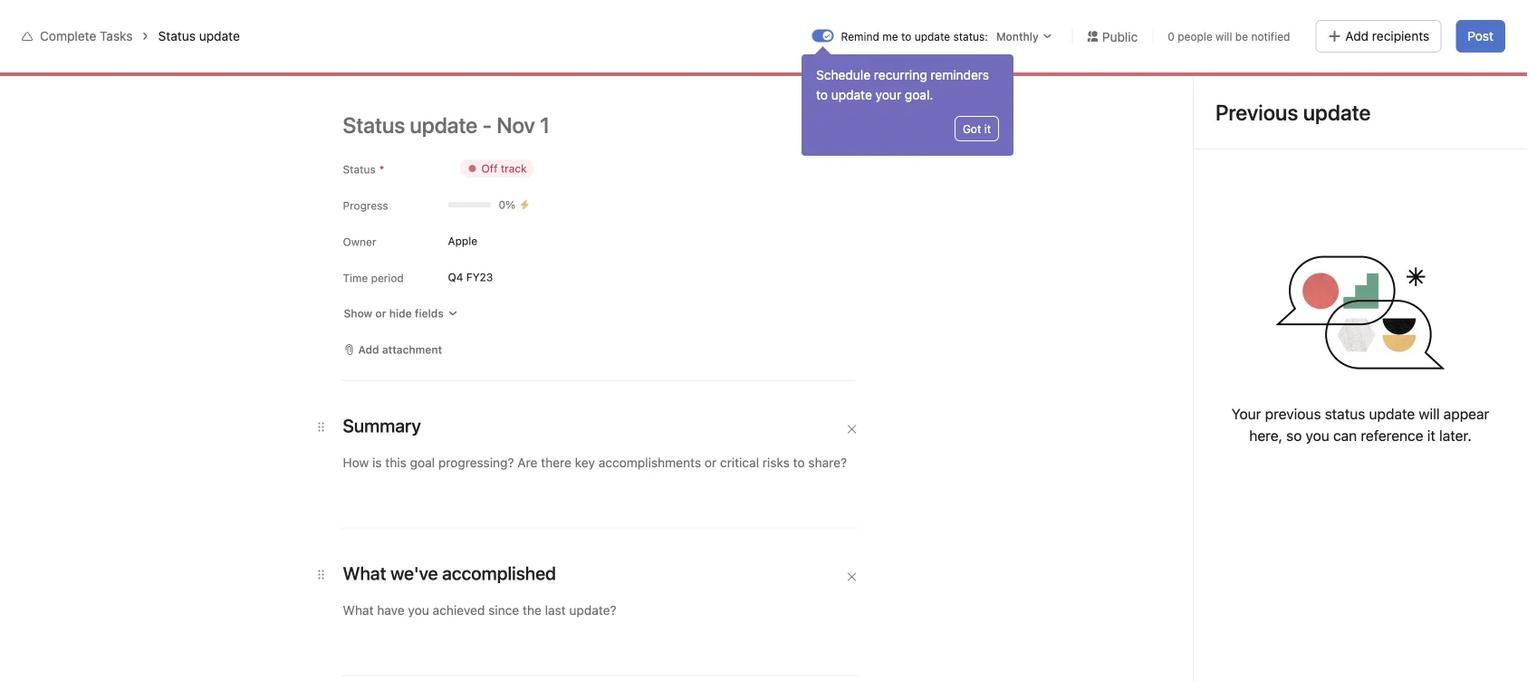 Task type: locate. For each thing, give the bounding box(es) containing it.
notified
[[1251, 30, 1290, 43]]

1 vertical spatial to
[[816, 87, 828, 102]]

sub-
[[619, 431, 646, 446], [686, 472, 713, 486]]

0 horizontal spatial will
[[1216, 30, 1232, 43]]

1 horizontal spatial goal
[[1181, 607, 1204, 620]]

update
[[199, 29, 240, 43], [915, 30, 950, 43], [831, 87, 872, 102], [1369, 405, 1415, 423], [777, 431, 818, 446]]

status update
[[158, 29, 240, 43]]

1 vertical spatial what's
[[468, 227, 526, 249]]

1 horizontal spatial status
[[343, 163, 376, 176]]

to right me
[[901, 30, 912, 43]]

description
[[468, 565, 546, 582]]

a
[[675, 472, 682, 486], [1135, 607, 1141, 620]]

you
[[1306, 427, 1330, 444]]

schedule recurring reminders to update your goal.
[[816, 67, 989, 102]]

appear
[[1444, 405, 1490, 423]]

post
[[1468, 29, 1494, 43]]

0 horizontal spatial connect
[[622, 472, 672, 486]]

will left be
[[1216, 30, 1232, 43]]

1 horizontal spatial add
[[1346, 29, 1369, 43]]

1 vertical spatial will
[[1419, 405, 1440, 423]]

to inside schedule recurring reminders to update your goal.
[[816, 87, 828, 102]]

days
[[1199, 22, 1223, 34]]

add billing info button
[[1375, 9, 1468, 34]]

1 horizontal spatial goals
[[646, 431, 677, 446]]

status left *
[[343, 163, 376, 176]]

0 horizontal spatial sub-
[[619, 431, 646, 446]]

it left later.
[[1428, 427, 1436, 444]]

use sub-goals to automatically update this goal's progress.
[[592, 431, 940, 446]]

1 vertical spatial connect
[[1088, 607, 1132, 620]]

30 days left
[[1182, 22, 1243, 34]]

1 horizontal spatial a
[[1135, 607, 1141, 620]]

0 vertical spatial goals
[[385, 57, 416, 72]]

status *
[[343, 163, 385, 176]]

0 vertical spatial remove section image
[[847, 424, 857, 435]]

status
[[158, 29, 196, 43], [343, 163, 376, 176]]

Section title text field
[[343, 561, 556, 586]]

list box
[[550, 7, 985, 36]]

connect a sub-goal
[[622, 472, 738, 486]]

remove section image for section title text field
[[847, 424, 857, 435]]

2 horizontal spatial to
[[901, 30, 912, 43]]

use
[[592, 431, 615, 446]]

update inside "your previous status update will appear here, so you can reference it later."
[[1369, 405, 1415, 423]]

0 horizontal spatial to
[[681, 431, 693, 446]]

monthly
[[996, 30, 1039, 43]]

what's down 0%
[[468, 227, 526, 249]]

0 horizontal spatial goals
[[385, 57, 416, 72]]

goals up connect a sub-goal button
[[646, 431, 677, 446]]

to
[[901, 30, 912, 43], [816, 87, 828, 102], [681, 431, 693, 446]]

tasks
[[100, 29, 133, 43]]

1 vertical spatial it
[[1428, 427, 1436, 444]]

1 vertical spatial goal
[[1181, 607, 1204, 620]]

what's inside what's in my trial? button
[[1262, 15, 1298, 28]]

q4 fy23
[[448, 271, 493, 284]]

got it button
[[955, 116, 999, 141]]

got it
[[963, 122, 991, 135]]

apple
[[448, 235, 478, 247]]

add billing info
[[1383, 15, 1459, 28]]

0 horizontal spatial status
[[158, 29, 196, 43]]

to up connect a sub-goal
[[681, 431, 693, 446]]

home link
[[11, 55, 207, 84]]

0 vertical spatial to
[[901, 30, 912, 43]]

add down trial? in the right of the page
[[1346, 29, 1369, 43]]

my workspace goals link
[[297, 54, 416, 74]]

will up later.
[[1419, 405, 1440, 423]]

goal
[[713, 472, 738, 486], [1181, 607, 1204, 620]]

attachment
[[382, 343, 442, 356]]

ap
[[1418, 71, 1432, 83]]

later.
[[1440, 427, 1472, 444]]

share button
[[1445, 64, 1506, 90]]

switch
[[812, 29, 834, 42]]

sub- down automatically
[[686, 472, 713, 486]]

previous update
[[1216, 100, 1371, 125]]

what's
[[1262, 15, 1298, 28], [468, 227, 526, 249]]

schedule recurring reminders to update your goal. tooltip
[[802, 49, 1014, 156]]

goal.
[[905, 87, 933, 102]]

status right the "tasks"
[[158, 29, 196, 43]]

trial?
[[1331, 15, 1356, 28]]

1 vertical spatial a
[[1135, 607, 1141, 620]]

0 vertical spatial connect
[[622, 472, 672, 486]]

remove section image
[[847, 424, 857, 435], [847, 572, 857, 583]]

0 vertical spatial what's
[[1262, 15, 1298, 28]]

post button
[[1456, 20, 1506, 53]]

1 horizontal spatial what's
[[1262, 15, 1298, 28]]

public
[[1102, 29, 1138, 44]]

2 vertical spatial to
[[681, 431, 693, 446]]

this
[[822, 431, 843, 446]]

add inside dropdown button
[[358, 343, 379, 356]]

period
[[371, 272, 404, 284]]

the status?
[[530, 227, 621, 249]]

1 horizontal spatial sub-
[[686, 472, 713, 486]]

time period
[[343, 272, 404, 284]]

1 vertical spatial goals
[[646, 431, 677, 446]]

reminders
[[931, 67, 989, 82]]

0 vertical spatial status
[[158, 29, 196, 43]]

remind
[[841, 30, 880, 43]]

add down the show
[[358, 343, 379, 356]]

goals for sub-
[[646, 431, 677, 446]]

0 horizontal spatial add
[[358, 343, 379, 356]]

1 horizontal spatial will
[[1419, 405, 1440, 423]]

1 vertical spatial sub-
[[686, 472, 713, 486]]

it right got
[[984, 122, 991, 135]]

status for status *
[[343, 163, 376, 176]]

my workspace goals
[[297, 57, 416, 72]]

1 vertical spatial status
[[343, 163, 376, 176]]

1 horizontal spatial to
[[816, 87, 828, 102]]

what's for what's the status?
[[468, 227, 526, 249]]

people
[[1178, 30, 1213, 43]]

connect for connect a parent goal
[[1088, 607, 1132, 620]]

0 horizontal spatial it
[[984, 122, 991, 135]]

add recipients
[[1346, 29, 1430, 43]]

goal for connect a parent goal
[[1181, 607, 1204, 620]]

0 vertical spatial it
[[984, 122, 991, 135]]

add up add recipients
[[1383, 15, 1404, 28]]

0 vertical spatial goal
[[713, 472, 738, 486]]

sub- right use
[[619, 431, 646, 446]]

0 horizontal spatial goal
[[713, 472, 738, 486]]

me
[[883, 30, 898, 43]]

goal down automatically
[[713, 472, 738, 486]]

0 vertical spatial will
[[1216, 30, 1232, 43]]

2 remove section image from the top
[[847, 572, 857, 583]]

0 horizontal spatial a
[[675, 472, 682, 486]]

Title of update text field
[[343, 105, 886, 145]]

connect for connect a sub-goal
[[622, 472, 672, 486]]

your previous status update will appear here, so you can reference it later.
[[1232, 405, 1490, 444]]

status:
[[953, 30, 988, 43]]

it inside button
[[984, 122, 991, 135]]

0 vertical spatial a
[[675, 472, 682, 486]]

1 vertical spatial remove section image
[[847, 572, 857, 583]]

0 horizontal spatial what's
[[468, 227, 526, 249]]

*
[[379, 163, 385, 176]]

connect
[[622, 472, 672, 486], [1088, 607, 1132, 620]]

goal right parent
[[1181, 607, 1204, 620]]

Goal name text field
[[454, 139, 1291, 204]]

to for this
[[681, 431, 693, 446]]

what's up notified
[[1262, 15, 1298, 28]]

goals up complete tasks in the top of the page
[[385, 57, 416, 72]]

to down schedule
[[816, 87, 828, 102]]

2 horizontal spatial add
[[1383, 15, 1404, 28]]

0%
[[499, 198, 516, 211]]

1 horizontal spatial it
[[1428, 427, 1436, 444]]

1 remove section image from the top
[[847, 424, 857, 435]]

1 horizontal spatial connect
[[1088, 607, 1132, 620]]

your
[[1232, 405, 1261, 423]]

30
[[1182, 22, 1196, 34]]

complete
[[40, 29, 96, 43]]



Task type: describe. For each thing, give the bounding box(es) containing it.
hide
[[389, 307, 412, 320]]

a for sub-
[[675, 472, 682, 486]]

0
[[1168, 30, 1175, 43]]

share
[[1468, 71, 1498, 83]]

add recipients button
[[1316, 20, 1442, 53]]

goal for connect a sub-goal
[[713, 472, 738, 486]]

off track button
[[448, 152, 546, 185]]

your
[[876, 87, 902, 102]]

connect a parent goal
[[1088, 607, 1204, 620]]

reference
[[1361, 427, 1424, 444]]

progress
[[343, 199, 388, 212]]

to for goal.
[[816, 87, 828, 102]]

or
[[375, 307, 386, 320]]

add for add billing info
[[1383, 15, 1404, 28]]

here,
[[1250, 427, 1283, 444]]

add for add attachment
[[358, 343, 379, 356]]

a for parent
[[1135, 607, 1141, 620]]

parent
[[1144, 607, 1178, 620]]

0 people will be notified
[[1168, 30, 1290, 43]]

it inside "your previous status update will appear here, so you can reference it later."
[[1428, 427, 1436, 444]]

recipients
[[1372, 29, 1430, 43]]

be
[[1236, 30, 1248, 43]]

what's in my trial? button
[[1254, 9, 1364, 34]]

goal's
[[846, 431, 881, 446]]

remind me to update status:
[[841, 30, 988, 43]]

sub- inside button
[[686, 472, 713, 486]]

previous
[[1265, 405, 1321, 423]]

left
[[1226, 22, 1243, 34]]

can
[[1334, 427, 1357, 444]]

q4
[[448, 271, 463, 284]]

my
[[1313, 15, 1328, 28]]

ap button
[[1413, 64, 1438, 90]]

complete tasks
[[40, 29, 133, 43]]

off track
[[482, 162, 527, 175]]

remove section image for what we've accomplished text box
[[847, 572, 857, 583]]

goals for workspace
[[385, 57, 416, 72]]

got
[[963, 122, 981, 135]]

add for add recipients
[[1346, 29, 1369, 43]]

info
[[1440, 15, 1459, 28]]

connect a sub-goal button
[[592, 463, 750, 496]]

fields
[[415, 307, 444, 320]]

about
[[1070, 231, 1119, 252]]

this goal
[[1124, 231, 1192, 252]]

monthly button
[[992, 27, 1058, 45]]

recurring
[[874, 67, 927, 82]]

about this goal
[[1070, 231, 1192, 252]]

automatically
[[696, 431, 774, 446]]

status for status update
[[158, 29, 196, 43]]

status
[[1325, 405, 1366, 423]]

complete tasks link
[[40, 29, 133, 43]]

what's the status?
[[468, 227, 621, 249]]

fy23
[[466, 271, 493, 284]]

so
[[1287, 427, 1302, 444]]

workspace
[[318, 57, 381, 72]]

show or hide fields
[[344, 307, 444, 320]]

time
[[343, 272, 368, 284]]

show
[[344, 307, 372, 320]]

will inside "your previous status update will appear here, so you can reference it later."
[[1419, 405, 1440, 423]]

owner
[[343, 236, 376, 248]]

Section title text field
[[343, 413, 421, 438]]

billing
[[1407, 15, 1437, 28]]

what's in my trial?
[[1262, 15, 1356, 28]]

0 vertical spatial sub-
[[619, 431, 646, 446]]

off
[[482, 162, 498, 175]]

schedule
[[816, 67, 871, 82]]

in
[[1301, 15, 1310, 28]]

update inside schedule recurring reminders to update your goal.
[[831, 87, 872, 102]]

home
[[47, 62, 82, 77]]

add attachment
[[358, 343, 442, 356]]

my
[[297, 57, 315, 72]]

connect a parent goal button
[[1062, 601, 1212, 626]]

track
[[501, 162, 527, 175]]

show or hide fields button
[[336, 301, 466, 326]]

progress.
[[885, 431, 940, 446]]

what's for what's in my trial?
[[1262, 15, 1298, 28]]

add attachment button
[[336, 337, 450, 362]]



Task type: vqa. For each thing, say whether or not it's contained in the screenshot.
Mark complete image related to fourth Mark complete checkbox from the bottom of the page
no



